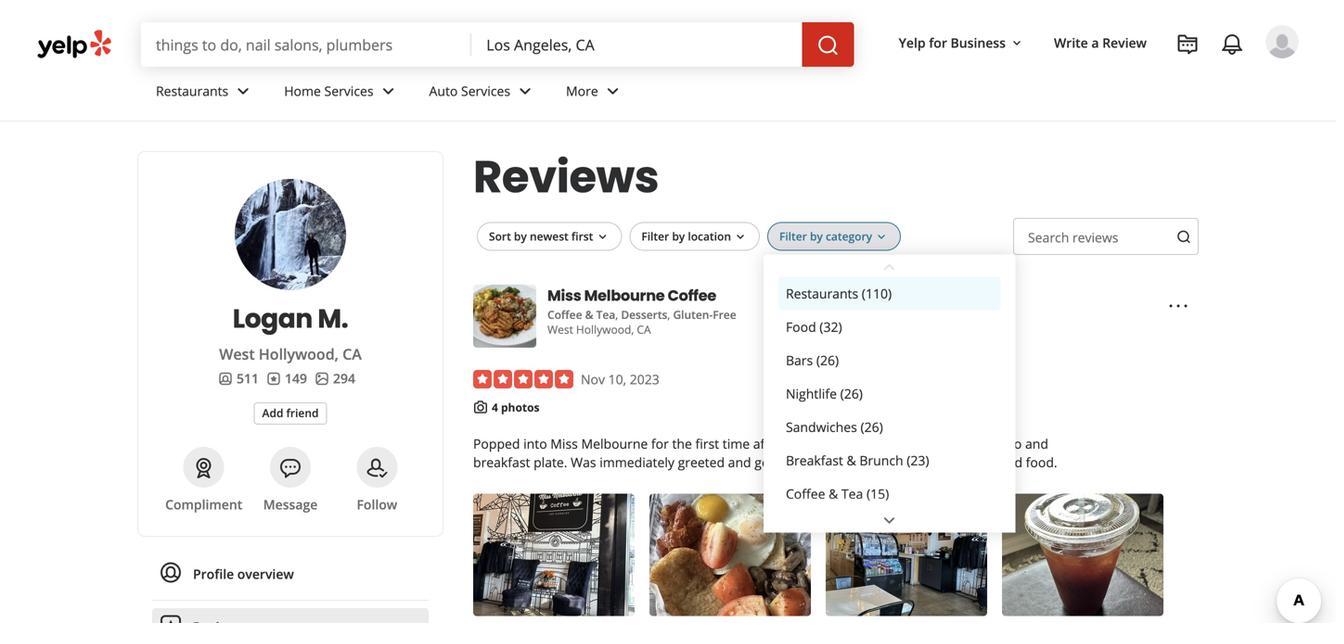 Task type: locate. For each thing, give the bounding box(es) containing it.
melbourne inside popped into miss melbourne for the first time after my run and ordered an iced americano and breakfast plate. was immediately greeted and got my order ready. nice spot for coffee and food.
[[581, 435, 648, 453]]

1 horizontal spatial ca
[[637, 322, 651, 337]]

(26) for sandwiches (26)
[[861, 419, 883, 436]]

1 vertical spatial (26)
[[841, 385, 863, 403]]

0 horizontal spatial first
[[572, 229, 593, 244]]

services right the home
[[324, 82, 374, 100]]

2 by from the left
[[672, 229, 685, 244]]

my left 'run'
[[786, 435, 804, 453]]

0 horizontal spatial west
[[219, 344, 255, 364]]

& for coffee
[[829, 486, 838, 503]]

ca up 294
[[343, 344, 362, 364]]

coffee
[[668, 285, 717, 306], [548, 307, 582, 323], [786, 486, 826, 503]]

miss inside popped into miss melbourne for the first time after my run and ordered an iced americano and breakfast plate. was immediately greeted and got my order ready. nice spot for coffee and food.
[[551, 435, 578, 453]]

west
[[548, 322, 573, 337], [219, 344, 255, 364]]

melbourne up desserts link
[[584, 285, 665, 306]]

(26) right bars
[[817, 352, 839, 370]]

desserts link
[[621, 307, 668, 323]]

more
[[566, 82, 598, 100]]

by
[[514, 229, 527, 244], [672, 229, 685, 244], [810, 229, 823, 244]]

16 chevron down v2 image inside yelp for business button
[[1010, 36, 1025, 51]]

0 horizontal spatial ca
[[343, 344, 362, 364]]

16 chevron down v2 image inside filter by category popup button
[[874, 230, 889, 245]]

friend
[[286, 406, 319, 421]]

restaurants
[[156, 82, 229, 100], [786, 285, 859, 303]]

for left the
[[652, 435, 669, 453]]

bob b. image
[[1266, 25, 1299, 58]]

first left 16 chevron down v2 image
[[572, 229, 593, 244]]

0 horizontal spatial hollywood,
[[259, 344, 339, 364]]

into
[[524, 435, 547, 453]]

1 horizontal spatial by
[[672, 229, 685, 244]]

& down order
[[829, 486, 838, 503]]

0 vertical spatial first
[[572, 229, 593, 244]]

149
[[285, 370, 307, 388]]

16 chevron down v2 image for filter by category
[[874, 230, 889, 245]]

run
[[808, 435, 829, 453]]

16 chevron down v2 image right category
[[874, 230, 889, 245]]

1 vertical spatial &
[[847, 452, 856, 470]]

ca down miss melbourne coffee link in the top of the page
[[637, 322, 651, 337]]

none field up "more" link
[[487, 34, 788, 55]]

24 chevron down v2 image left auto
[[377, 80, 400, 102]]

bars (26)
[[786, 352, 839, 370]]

coffee up "nov"
[[548, 307, 582, 323]]

food (32) button
[[779, 311, 1001, 344]]

& left brunch
[[847, 452, 856, 470]]

0 vertical spatial melbourne
[[584, 285, 665, 306]]

nice
[[878, 454, 905, 471]]

0 horizontal spatial tea
[[596, 307, 616, 323]]

tea inside button
[[842, 486, 864, 503]]

greeted
[[678, 454, 725, 471]]

business
[[951, 34, 1006, 51]]

0 horizontal spatial restaurants
[[156, 82, 229, 100]]

1 vertical spatial ca
[[343, 344, 362, 364]]

search
[[1028, 229, 1070, 246]]

3 by from the left
[[810, 229, 823, 244]]

(26) up brunch
[[861, 419, 883, 436]]

restaurants link
[[141, 67, 269, 121]]

nightlife (26)
[[786, 385, 863, 403]]

2 horizontal spatial 16 chevron down v2 image
[[1010, 36, 1025, 51]]

24 chevron down v2 image inside "more" link
[[602, 80, 624, 102]]

more link
[[551, 67, 639, 121]]

, left desserts link
[[616, 307, 618, 323]]

filter by location button
[[630, 222, 760, 251]]

m.
[[318, 301, 348, 337]]

16 review v2 image
[[266, 372, 281, 386]]

hollywood,
[[576, 322, 634, 337], [259, 344, 339, 364]]

for down "iced" at the right
[[938, 454, 956, 471]]

16 chevron down v2 image right location in the right of the page
[[733, 230, 748, 245]]

1 horizontal spatial services
[[461, 82, 511, 100]]

1 horizontal spatial first
[[696, 435, 719, 453]]

24 chevron down v2 image left the home
[[232, 80, 255, 102]]

(26) inside button
[[841, 385, 863, 403]]

4 photos
[[492, 400, 540, 415]]

first up greeted
[[696, 435, 719, 453]]

ready.
[[837, 454, 875, 471]]

popped into miss melbourne for the first time after my run and ordered an iced americano and breakfast plate. was immediately greeted and got my order ready. nice spot for coffee and food.
[[473, 435, 1058, 471]]

1 horizontal spatial hollywood,
[[576, 322, 634, 337]]

& left desserts link
[[585, 307, 594, 323]]

1 horizontal spatial filter
[[780, 229, 807, 244]]

filters group
[[473, 222, 1016, 533]]

Near text field
[[487, 34, 788, 55]]

1 vertical spatial my
[[778, 454, 796, 471]]

1 vertical spatial miss
[[551, 435, 578, 453]]

by left location in the right of the page
[[672, 229, 685, 244]]

1 none field from the left
[[156, 34, 457, 55]]

1 horizontal spatial ,
[[668, 307, 670, 323]]

, left gluten-
[[668, 307, 670, 323]]

notifications image
[[1221, 33, 1244, 56]]

1 horizontal spatial restaurants
[[786, 285, 859, 303]]

(23)
[[907, 452, 930, 470]]

16 chevron down v2 image right business at the right of page
[[1010, 36, 1025, 51]]

follow image
[[366, 458, 388, 480]]

2 vertical spatial for
[[938, 454, 956, 471]]

24 chevron down v2 image inside home services link
[[377, 80, 400, 102]]

tea left (15)
[[842, 486, 864, 503]]

for inside button
[[929, 34, 948, 51]]

coffee & tea link
[[548, 307, 616, 323]]

and down americano
[[1000, 454, 1023, 471]]

1 horizontal spatial none field
[[487, 34, 788, 55]]

by for location
[[672, 229, 685, 244]]

2 vertical spatial (26)
[[861, 419, 883, 436]]

1 horizontal spatial coffee
[[668, 285, 717, 306]]

sort by newest first button
[[477, 222, 622, 251]]

filter left category
[[780, 229, 807, 244]]

west up 5 star rating image
[[548, 322, 573, 337]]

coffee & tea (15)
[[786, 486, 889, 503]]

24 review v2 image
[[160, 615, 182, 624]]

photos
[[501, 400, 540, 415]]

16 chevron down v2 image inside 'filter by location' dropdown button
[[733, 230, 748, 245]]

1 vertical spatial west
[[219, 344, 255, 364]]

none field near
[[487, 34, 788, 55]]

yelp for business
[[899, 34, 1006, 51]]

and up food.
[[1026, 435, 1049, 453]]

0 horizontal spatial &
[[585, 307, 594, 323]]

16 camera v2 image
[[473, 400, 488, 415]]

categories element
[[548, 306, 737, 323]]

melbourne inside miss melbourne coffee coffee & tea , desserts , gluten-free west hollywood, ca
[[584, 285, 665, 306]]

filter by location
[[642, 229, 731, 244]]

1 filter from the left
[[642, 229, 669, 244]]

breakfast & brunch (23) button
[[779, 444, 1001, 478]]

24 chevron down v2 image
[[232, 80, 255, 102], [377, 80, 400, 102], [514, 80, 537, 102], [602, 80, 624, 102], [879, 510, 901, 532]]

2 filter from the left
[[780, 229, 807, 244]]

2 none field from the left
[[487, 34, 788, 55]]

restaurants (110) button
[[779, 277, 1001, 311]]

message image
[[279, 458, 302, 480]]

and down time
[[728, 454, 751, 471]]

0 vertical spatial for
[[929, 34, 948, 51]]

0 vertical spatial ca
[[637, 322, 651, 337]]

None field
[[156, 34, 457, 55], [487, 34, 788, 55]]

tea inside miss melbourne coffee coffee & tea , desserts , gluten-free west hollywood, ca
[[596, 307, 616, 323]]

24 chevron down v2 image inside restaurants link
[[232, 80, 255, 102]]

logan m. west hollywood, ca
[[219, 301, 362, 364]]

sandwiches
[[786, 419, 857, 436]]

ca inside miss melbourne coffee coffee & tea , desserts , gluten-free west hollywood, ca
[[637, 322, 651, 337]]

1 , from the left
[[616, 307, 618, 323]]

2 vertical spatial &
[[829, 486, 838, 503]]

(26)
[[817, 352, 839, 370], [841, 385, 863, 403], [861, 419, 883, 436]]

24 chevron down v2 image right more
[[602, 80, 624, 102]]

None search field
[[141, 22, 858, 67]]

sort by newest first
[[489, 229, 593, 244]]

services right auto
[[461, 82, 511, 100]]

restaurants inside restaurants link
[[156, 82, 229, 100]]

restaurants (110)
[[786, 285, 892, 303]]

24 chevron down v2 image right auto services
[[514, 80, 537, 102]]

0 vertical spatial restaurants
[[156, 82, 229, 100]]

0 vertical spatial tea
[[596, 307, 616, 323]]

coffee up gluten-
[[668, 285, 717, 306]]

0 vertical spatial &
[[585, 307, 594, 323]]

1 horizontal spatial 16 chevron down v2 image
[[874, 230, 889, 245]]

breakfast
[[786, 452, 844, 470]]

yelp
[[899, 34, 926, 51]]

tea left desserts
[[596, 307, 616, 323]]

profile
[[193, 566, 234, 583]]

miss up plate.
[[551, 435, 578, 453]]

0 vertical spatial miss
[[548, 285, 581, 306]]

1 vertical spatial coffee
[[548, 307, 582, 323]]

profile overview menu item
[[152, 556, 429, 601]]

melbourne
[[584, 285, 665, 306], [581, 435, 648, 453]]

2 vertical spatial coffee
[[786, 486, 826, 503]]

16 photos v2 image
[[315, 372, 329, 386]]

profile overview menu
[[152, 556, 429, 624]]

294
[[333, 370, 355, 388]]

add
[[262, 406, 284, 421]]

filter by category
[[780, 229, 873, 244]]

0 vertical spatial hollywood,
[[576, 322, 634, 337]]

filter inside dropdown button
[[642, 229, 669, 244]]

reviews
[[473, 146, 659, 208]]

and
[[832, 435, 855, 453], [1026, 435, 1049, 453], [728, 454, 751, 471], [1000, 454, 1023, 471]]

menu item
[[152, 609, 429, 624]]

iced
[[930, 435, 954, 453]]

filter
[[642, 229, 669, 244], [780, 229, 807, 244]]

(26) up sandwiches (26)
[[841, 385, 863, 403]]

1 vertical spatial melbourne
[[581, 435, 648, 453]]

miss melbourne coffee link
[[548, 285, 717, 307]]

1 horizontal spatial &
[[829, 486, 838, 503]]

by right sort at the left
[[514, 229, 527, 244]]

1 vertical spatial hollywood,
[[259, 344, 339, 364]]

0 horizontal spatial none field
[[156, 34, 457, 55]]

coffee down order
[[786, 486, 826, 503]]

0 horizontal spatial services
[[324, 82, 374, 100]]

logan
[[233, 301, 313, 337]]

1 vertical spatial first
[[696, 435, 719, 453]]

24 chevron down v2 image for home services
[[377, 80, 400, 102]]

5 star rating image
[[473, 370, 574, 389]]

0 horizontal spatial coffee
[[548, 307, 582, 323]]

friends element
[[218, 369, 259, 388]]

16 chevron down v2 image for filter by location
[[733, 230, 748, 245]]

services
[[324, 82, 374, 100], [461, 82, 511, 100]]

coffee & tea (15) button
[[779, 478, 1001, 511]]

24 chevron down v2 image inside auto services link
[[514, 80, 537, 102]]

2 horizontal spatial coffee
[[786, 486, 826, 503]]

1 vertical spatial tea
[[842, 486, 864, 503]]

1 by from the left
[[514, 229, 527, 244]]

nightlife
[[786, 385, 837, 403]]

2 horizontal spatial &
[[847, 452, 856, 470]]

  text field inside miss melbourne coffee region
[[1014, 218, 1199, 255]]

filter inside popup button
[[780, 229, 807, 244]]

0 horizontal spatial by
[[514, 229, 527, 244]]

0 horizontal spatial 16 chevron down v2 image
[[733, 230, 748, 245]]

0 horizontal spatial ,
[[616, 307, 618, 323]]

1 vertical spatial restaurants
[[786, 285, 859, 303]]

filter for filter by category
[[780, 229, 807, 244]]

filter right 16 chevron down v2 image
[[642, 229, 669, 244]]

none field up the home
[[156, 34, 457, 55]]

restaurants inside restaurants (110) button
[[786, 285, 859, 303]]

0 horizontal spatial filter
[[642, 229, 669, 244]]

hollywood, inside logan m. west hollywood, ca
[[259, 344, 339, 364]]

melbourne up "immediately"
[[581, 435, 648, 453]]

by left category
[[810, 229, 823, 244]]

desserts
[[621, 307, 668, 323]]

my right got
[[778, 454, 796, 471]]

1 horizontal spatial west
[[548, 322, 573, 337]]

my
[[786, 435, 804, 453], [778, 454, 796, 471]]

auto services link
[[414, 67, 551, 121]]

ca
[[637, 322, 651, 337], [343, 344, 362, 364]]

2 services from the left
[[461, 82, 511, 100]]

miss up coffee & tea link
[[548, 285, 581, 306]]

0 vertical spatial (26)
[[817, 352, 839, 370]]

west up friends 'element'
[[219, 344, 255, 364]]

2 horizontal spatial by
[[810, 229, 823, 244]]

16 chevron down v2 image
[[1010, 36, 1025, 51], [733, 230, 748, 245], [874, 230, 889, 245]]

home services link
[[269, 67, 414, 121]]

  text field
[[1014, 218, 1199, 255]]

by for category
[[810, 229, 823, 244]]

16 chevron down v2 image
[[595, 230, 610, 245]]

got
[[755, 454, 774, 471]]

tea
[[596, 307, 616, 323], [842, 486, 864, 503]]

overview
[[237, 566, 294, 583]]

americano
[[958, 435, 1022, 453]]

1 horizontal spatial tea
[[842, 486, 864, 503]]

by inside dropdown button
[[672, 229, 685, 244]]

category
[[826, 229, 873, 244]]

0 vertical spatial west
[[548, 322, 573, 337]]

1 services from the left
[[324, 82, 374, 100]]

16 chevron down v2 image for yelp for business
[[1010, 36, 1025, 51]]

for right yelp
[[929, 34, 948, 51]]



Task type: describe. For each thing, give the bounding box(es) containing it.
0 vertical spatial my
[[786, 435, 804, 453]]

compliment image
[[193, 458, 215, 480]]

and up ready.
[[832, 435, 855, 453]]

(32)
[[820, 319, 842, 336]]

4
[[492, 400, 498, 415]]

coffee inside button
[[786, 486, 826, 503]]

24 profile v2 image
[[160, 562, 182, 584]]

first inside popped into miss melbourne for the first time after my run and ordered an iced americano and breakfast plate. was immediately greeted and got my order ready. nice spot for coffee and food.
[[696, 435, 719, 453]]

by for newest
[[514, 229, 527, 244]]

miss inside miss melbourne coffee coffee & tea , desserts , gluten-free west hollywood, ca
[[548, 285, 581, 306]]

review
[[1103, 34, 1147, 51]]

2 , from the left
[[668, 307, 670, 323]]

16 friends v2 image
[[218, 372, 233, 386]]

search image
[[817, 34, 840, 57]]

bars (26) button
[[779, 344, 1001, 377]]

hollywood, inside miss melbourne coffee coffee & tea , desserts , gluten-free west hollywood, ca
[[576, 322, 634, 337]]

logan m. link
[[161, 301, 420, 337]]

write a review
[[1054, 34, 1147, 51]]

10,
[[609, 371, 627, 388]]

(15)
[[867, 486, 889, 503]]

business categories element
[[141, 67, 1299, 121]]

food.
[[1026, 454, 1058, 471]]

ordered
[[859, 435, 908, 453]]

reviews element
[[266, 369, 307, 388]]

miss melbourne coffee region
[[466, 203, 1207, 624]]

the
[[672, 435, 692, 453]]

breakfast & brunch (23)
[[786, 452, 930, 470]]

sandwiches (26) button
[[779, 411, 1001, 444]]

(26) for bars (26)
[[817, 352, 839, 370]]

reviews
[[1073, 229, 1119, 246]]

a
[[1092, 34, 1099, 51]]

24 chevron down v2 image for auto services
[[514, 80, 537, 102]]

popped
[[473, 435, 520, 453]]

user actions element
[[884, 23, 1325, 137]]

after
[[753, 435, 782, 453]]

write
[[1054, 34, 1088, 51]]

home
[[284, 82, 321, 100]]

first inside 'sort by newest first' popup button
[[572, 229, 593, 244]]

projects image
[[1177, 33, 1199, 56]]

nightlife (26) button
[[779, 377, 1001, 411]]

immediately
[[600, 454, 675, 471]]

(110)
[[862, 285, 892, 303]]

photos element
[[315, 369, 355, 388]]

1 vertical spatial for
[[652, 435, 669, 453]]

Find text field
[[156, 34, 457, 55]]

auto
[[429, 82, 458, 100]]

filter for filter by location
[[642, 229, 669, 244]]

search reviews
[[1028, 229, 1119, 246]]

& for breakfast
[[847, 452, 856, 470]]

24 chevron down v2 image for more
[[602, 80, 624, 102]]

add friend
[[262, 406, 319, 421]]

free
[[713, 307, 737, 323]]

0 vertical spatial coffee
[[668, 285, 717, 306]]

location
[[688, 229, 731, 244]]

4 photos link
[[492, 400, 540, 415]]

west inside logan m. west hollywood, ca
[[219, 344, 255, 364]]

511
[[237, 370, 259, 388]]

auto services
[[429, 82, 511, 100]]

nov
[[581, 371, 605, 388]]

spot
[[908, 454, 935, 471]]

24 chevron down v2 image down (15)
[[879, 510, 901, 532]]

brunch
[[860, 452, 904, 470]]

follow
[[357, 496, 397, 514]]

ca inside logan m. west hollywood, ca
[[343, 344, 362, 364]]

bars
[[786, 352, 813, 370]]

& inside miss melbourne coffee coffee & tea , desserts , gluten-free west hollywood, ca
[[585, 307, 594, 323]]

sort
[[489, 229, 511, 244]]

home services
[[284, 82, 374, 100]]

was
[[571, 454, 596, 471]]

services for auto services
[[461, 82, 511, 100]]

filter by category button
[[768, 222, 901, 251]]

order
[[800, 454, 834, 471]]

write a review link
[[1047, 26, 1155, 59]]

newest
[[530, 229, 569, 244]]

nov 10, 2023
[[581, 371, 660, 388]]

sandwiches (26)
[[786, 419, 883, 436]]

gluten-free link
[[673, 307, 737, 323]]

profile overview
[[193, 566, 294, 583]]

coffee
[[959, 454, 996, 471]]

24 chevron down v2 image for restaurants
[[232, 80, 255, 102]]

time
[[723, 435, 750, 453]]

restaurants for restaurants
[[156, 82, 229, 100]]

services for home services
[[324, 82, 374, 100]]

an
[[911, 435, 926, 453]]

miss melbourne coffee coffee & tea , desserts , gluten-free west hollywood, ca
[[548, 285, 737, 337]]

west inside miss melbourne coffee coffee & tea , desserts , gluten-free west hollywood, ca
[[548, 322, 573, 337]]

none field find
[[156, 34, 457, 55]]

add friend button
[[254, 403, 327, 425]]

breakfast
[[473, 454, 530, 471]]

plate.
[[534, 454, 568, 471]]

compliment
[[165, 496, 242, 514]]

yelp for business button
[[892, 26, 1032, 59]]

menu image
[[1168, 295, 1190, 317]]

profile overview link
[[152, 556, 429, 593]]

food (32)
[[786, 319, 842, 336]]

message
[[263, 496, 318, 514]]

(26) for nightlife (26)
[[841, 385, 863, 403]]

search image
[[1177, 230, 1192, 244]]

restaurants for restaurants (110)
[[786, 285, 859, 303]]



Task type: vqa. For each thing, say whether or not it's contained in the screenshot.
2nd Rating element from the right
no



